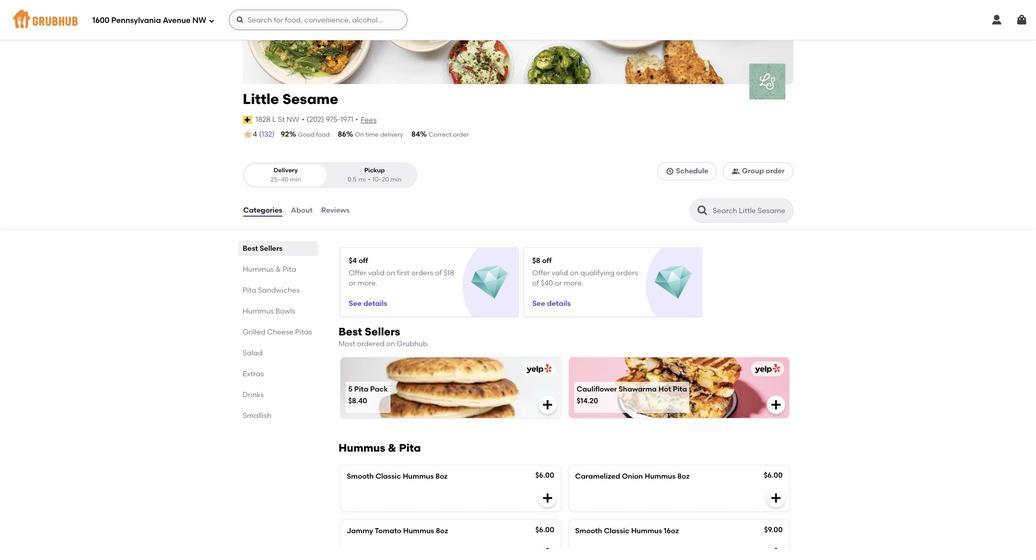 Task type: locate. For each thing, give the bounding box(es) containing it.
on inside $4 off offer valid on first orders of $18 or more.
[[386, 269, 395, 277]]

best up most
[[339, 325, 362, 338]]

mi
[[359, 176, 366, 183]]

see details down $40
[[532, 299, 571, 308]]

0 vertical spatial of
[[435, 269, 442, 277]]

on left first
[[386, 269, 395, 277]]

caramelized
[[575, 472, 620, 481]]

hummus
[[243, 265, 274, 274], [243, 307, 274, 316], [339, 442, 385, 454], [403, 472, 434, 481], [645, 472, 676, 481], [403, 527, 434, 536], [631, 527, 662, 536]]

1 horizontal spatial sellers
[[365, 325, 400, 338]]

2 yelp image from the left
[[753, 364, 780, 374]]

group order button
[[723, 162, 793, 181]]

min
[[290, 176, 301, 183], [390, 176, 402, 183]]

$6.00 for smooth classic hummus 16oz
[[535, 526, 554, 535]]

more. inside $4 off offer valid on first orders of $18 or more.
[[358, 279, 377, 288]]

subscription pass image
[[243, 116, 253, 124]]

&
[[276, 265, 281, 274], [388, 442, 396, 454]]

off inside $8 off offer valid on qualifying orders of $40 or more.
[[542, 257, 552, 265]]

offer inside $8 off offer valid on qualifying orders of $40 or more.
[[532, 269, 550, 277]]

first
[[397, 269, 410, 277]]

details for $4 off offer valid on first orders of $18 or more.
[[363, 299, 387, 308]]

offer inside $4 off offer valid on first orders of $18 or more.
[[349, 269, 366, 277]]

or inside $4 off offer valid on first orders of $18 or more.
[[349, 279, 356, 288]]

more. for first
[[358, 279, 377, 288]]

order for group order
[[766, 167, 785, 175]]

1 horizontal spatial off
[[542, 257, 552, 265]]

see details button down $40
[[532, 295, 571, 313]]

pita
[[283, 265, 296, 274], [243, 286, 256, 295], [354, 385, 368, 394], [673, 385, 687, 394], [399, 442, 421, 454]]

0 vertical spatial order
[[453, 131, 469, 138]]

hummus & pita up smooth classic hummus 8oz
[[339, 442, 421, 454]]

yelp image
[[525, 364, 552, 374], [753, 364, 780, 374]]

0 horizontal spatial nw
[[192, 16, 206, 25]]

0 horizontal spatial smooth
[[347, 472, 374, 481]]

0 horizontal spatial of
[[435, 269, 442, 277]]

2 offer from the left
[[532, 269, 550, 277]]

0 horizontal spatial yelp image
[[525, 364, 552, 374]]

0 horizontal spatial see
[[349, 299, 362, 308]]

offer for $8
[[532, 269, 550, 277]]

orders inside $4 off offer valid on first orders of $18 or more.
[[411, 269, 433, 277]]

best
[[243, 244, 258, 253], [339, 325, 362, 338]]

orders right qualifying
[[616, 269, 638, 277]]

1 horizontal spatial classic
[[604, 527, 629, 536]]

1 horizontal spatial nw
[[287, 115, 299, 124]]

1 horizontal spatial see details
[[532, 299, 571, 308]]

0 horizontal spatial offer
[[349, 269, 366, 277]]

little sesame
[[243, 90, 338, 108]]

or inside $8 off offer valid on qualifying orders of $40 or more.
[[555, 279, 562, 288]]

on inside best sellers most ordered on grubhub
[[386, 340, 395, 348]]

sellers inside best sellers most ordered on grubhub
[[365, 325, 400, 338]]

sellers
[[260, 244, 283, 253], [365, 325, 400, 338]]

0 vertical spatial nw
[[192, 16, 206, 25]]

schedule
[[676, 167, 708, 175]]

0 horizontal spatial valid
[[368, 269, 385, 277]]

1 vertical spatial order
[[766, 167, 785, 175]]

0 horizontal spatial hummus & pita
[[243, 265, 296, 274]]

1 horizontal spatial best
[[339, 325, 362, 338]]

nw inside 1828 l st nw button
[[287, 115, 299, 124]]

smooth for smooth classic hummus 8oz
[[347, 472, 374, 481]]

1 horizontal spatial yelp image
[[753, 364, 780, 374]]

1 yelp image from the left
[[525, 364, 552, 374]]

0 horizontal spatial classic
[[375, 472, 401, 481]]

1 off from the left
[[359, 257, 368, 265]]

1 vertical spatial hummus & pita
[[339, 442, 421, 454]]

off
[[359, 257, 368, 265], [542, 257, 552, 265]]

or
[[349, 279, 356, 288], [555, 279, 562, 288]]

st
[[278, 115, 285, 124]]

2 see details button from the left
[[532, 295, 571, 313]]

& inside tab
[[276, 265, 281, 274]]

1 horizontal spatial of
[[532, 279, 539, 288]]

• (202) 975-1971 • fees
[[302, 115, 377, 124]]

off inside $4 off offer valid on first orders of $18 or more.
[[359, 257, 368, 265]]

1 more. from the left
[[358, 279, 377, 288]]

group order
[[742, 167, 785, 175]]

sellers for best sellers most ordered on grubhub
[[365, 325, 400, 338]]

8oz for caramelized onion hummus 8oz
[[677, 472, 690, 481]]

1 promo image from the left
[[471, 264, 508, 301]]

more. inside $8 off offer valid on qualifying orders of $40 or more.
[[564, 279, 583, 288]]

valid left first
[[368, 269, 385, 277]]

order right correct
[[453, 131, 469, 138]]

of for $40
[[532, 279, 539, 288]]

pita sandwiches tab
[[243, 285, 314, 296]]

group
[[742, 167, 764, 175]]

1 see details button from the left
[[349, 295, 387, 313]]

0 horizontal spatial sellers
[[260, 244, 283, 253]]

people icon image
[[732, 167, 740, 176]]

hot
[[659, 385, 671, 394]]

or for $8 off
[[555, 279, 562, 288]]

8oz for smooth classic hummus 8oz
[[435, 472, 448, 481]]

nw for 1828 l st nw
[[287, 115, 299, 124]]

1 horizontal spatial or
[[555, 279, 562, 288]]

pickup
[[364, 167, 385, 174]]

reviews button
[[321, 192, 350, 229]]

bowls
[[276, 307, 295, 316]]

0 vertical spatial smooth
[[347, 472, 374, 481]]

0 horizontal spatial promo image
[[471, 264, 508, 301]]

smooth classic hummus 16oz
[[575, 527, 679, 536]]

see details up best sellers most ordered on grubhub
[[349, 299, 387, 308]]

smooth classic hummus 8oz
[[347, 472, 448, 481]]

1 horizontal spatial &
[[388, 442, 396, 454]]

off for $8 off
[[542, 257, 552, 265]]

hummus bowls
[[243, 307, 295, 316]]

pita right hot
[[673, 385, 687, 394]]

1 horizontal spatial valid
[[552, 269, 568, 277]]

1 horizontal spatial min
[[390, 176, 402, 183]]

1 horizontal spatial more.
[[564, 279, 583, 288]]

& up smooth classic hummus 8oz
[[388, 442, 396, 454]]

0 horizontal spatial best
[[243, 244, 258, 253]]

min down delivery at left top
[[290, 176, 301, 183]]

option group
[[243, 162, 418, 188]]

2 orders from the left
[[616, 269, 638, 277]]

smallish tab
[[243, 410, 314, 421]]

order
[[453, 131, 469, 138], [766, 167, 785, 175]]

1 horizontal spatial orders
[[616, 269, 638, 277]]

svg image
[[991, 14, 1003, 26], [1016, 14, 1028, 26], [770, 399, 782, 411], [542, 492, 554, 504], [770, 492, 782, 504], [770, 547, 782, 549]]

sellers for best sellers
[[260, 244, 283, 253]]

details
[[363, 299, 387, 308], [547, 299, 571, 308]]

orders inside $8 off offer valid on qualifying orders of $40 or more.
[[616, 269, 638, 277]]

hummus & pita
[[243, 265, 296, 274], [339, 442, 421, 454]]

smooth for smooth classic hummus 16oz
[[575, 527, 602, 536]]

good
[[298, 131, 315, 138]]

2 or from the left
[[555, 279, 562, 288]]

1 min from the left
[[290, 176, 301, 183]]

$14.20
[[577, 397, 598, 406]]

best inside tab
[[243, 244, 258, 253]]

see for offer valid on first orders of $18 or more.
[[349, 299, 362, 308]]

of left $18
[[435, 269, 442, 277]]

hummus bowls tab
[[243, 306, 314, 317]]

2 see from the left
[[532, 299, 545, 308]]

0 horizontal spatial order
[[453, 131, 469, 138]]

92
[[281, 130, 289, 139]]

best up hummus & pita tab
[[243, 244, 258, 253]]

extras tab
[[243, 369, 314, 379]]

1 horizontal spatial details
[[547, 299, 571, 308]]

of inside $8 off offer valid on qualifying orders of $40 or more.
[[532, 279, 539, 288]]

0 horizontal spatial see details
[[349, 299, 387, 308]]

sellers up hummus & pita tab
[[260, 244, 283, 253]]

0 horizontal spatial or
[[349, 279, 356, 288]]

offer down the $4
[[349, 269, 366, 277]]

1 or from the left
[[349, 279, 356, 288]]

0 horizontal spatial see details button
[[349, 295, 387, 313]]

hummus inside 'tab'
[[243, 307, 274, 316]]

best inside best sellers most ordered on grubhub
[[339, 325, 362, 338]]

2 see details from the left
[[532, 299, 571, 308]]

or down the $4
[[349, 279, 356, 288]]

promo image
[[471, 264, 508, 301], [655, 264, 692, 301]]

grilled cheese pitas
[[243, 328, 312, 337]]

valid up $40
[[552, 269, 568, 277]]

0 vertical spatial hummus & pita
[[243, 265, 296, 274]]

see details button up best sellers most ordered on grubhub
[[349, 295, 387, 313]]

2 valid from the left
[[552, 269, 568, 277]]

drinks tab
[[243, 390, 314, 400]]

see details button
[[349, 295, 387, 313], [532, 295, 571, 313]]

1 horizontal spatial order
[[766, 167, 785, 175]]

1 vertical spatial smooth
[[575, 527, 602, 536]]

see up most
[[349, 299, 362, 308]]

0 vertical spatial sellers
[[260, 244, 283, 253]]

on for best
[[386, 340, 395, 348]]

jammy tomato hummus 8oz
[[347, 527, 448, 536]]

on for $4
[[386, 269, 395, 277]]

pennsylvania
[[111, 16, 161, 25]]

on right ordered
[[386, 340, 395, 348]]

food
[[316, 131, 330, 138]]

sellers inside the best sellers tab
[[260, 244, 283, 253]]

valid inside $8 off offer valid on qualifying orders of $40 or more.
[[552, 269, 568, 277]]

1 horizontal spatial smooth
[[575, 527, 602, 536]]

& down the best sellers tab
[[276, 265, 281, 274]]

2 details from the left
[[547, 299, 571, 308]]

1 valid from the left
[[368, 269, 385, 277]]

on inside $8 off offer valid on qualifying orders of $40 or more.
[[570, 269, 579, 277]]

1 vertical spatial classic
[[604, 527, 629, 536]]

off right $8
[[542, 257, 552, 265]]

• right mi
[[368, 176, 370, 183]]

classic
[[375, 472, 401, 481], [604, 527, 629, 536]]

orders right first
[[411, 269, 433, 277]]

1971
[[340, 115, 353, 124]]

1 vertical spatial of
[[532, 279, 539, 288]]

2 more. from the left
[[564, 279, 583, 288]]

sellers up ordered
[[365, 325, 400, 338]]

1 vertical spatial best
[[339, 325, 362, 338]]

valid inside $4 off offer valid on first orders of $18 or more.
[[368, 269, 385, 277]]

nw
[[192, 16, 206, 25], [287, 115, 299, 124]]

of left $40
[[532, 279, 539, 288]]

details down $40
[[547, 299, 571, 308]]

0 horizontal spatial details
[[363, 299, 387, 308]]

0.5
[[348, 176, 357, 183]]

1 offer from the left
[[349, 269, 366, 277]]

0 horizontal spatial orders
[[411, 269, 433, 277]]

2 min from the left
[[390, 176, 402, 183]]

little
[[243, 90, 279, 108]]

yelp image for 5 pita pack
[[525, 364, 552, 374]]

see details
[[349, 299, 387, 308], [532, 299, 571, 308]]

1 horizontal spatial see details button
[[532, 295, 571, 313]]

1 see details from the left
[[349, 299, 387, 308]]

1 vertical spatial sellers
[[365, 325, 400, 338]]

hummus & pita up pita sandwiches
[[243, 265, 296, 274]]

25–40
[[271, 176, 288, 183]]

offer up $40
[[532, 269, 550, 277]]

little sesame logo image
[[750, 64, 785, 99]]

onion
[[622, 472, 643, 481]]

svg image
[[236, 16, 244, 24], [208, 18, 214, 24], [666, 167, 674, 176], [542, 399, 554, 411], [542, 547, 554, 549]]

pita right 5
[[354, 385, 368, 394]]

smooth
[[347, 472, 374, 481], [575, 527, 602, 536]]

or right $40
[[555, 279, 562, 288]]

1 orders from the left
[[411, 269, 433, 277]]

order for correct order
[[453, 131, 469, 138]]

nw right "st"
[[287, 115, 299, 124]]

valid for $8 off
[[552, 269, 568, 277]]

0 horizontal spatial min
[[290, 176, 301, 183]]

hummus & pita tab
[[243, 264, 314, 275]]

or for $4 off
[[349, 279, 356, 288]]

best sellers
[[243, 244, 283, 253]]

1 see from the left
[[349, 299, 362, 308]]

best for best sellers
[[243, 244, 258, 253]]

• right 1971
[[355, 115, 358, 124]]

1 vertical spatial nw
[[287, 115, 299, 124]]

nw inside main navigation navigation
[[192, 16, 206, 25]]

0 vertical spatial classic
[[375, 472, 401, 481]]

0 horizontal spatial more.
[[358, 279, 377, 288]]

1 horizontal spatial offer
[[532, 269, 550, 277]]

offer
[[349, 269, 366, 277], [532, 269, 550, 277]]

min right 10–20
[[390, 176, 402, 183]]

orders for qualifying
[[616, 269, 638, 277]]

promo image for offer valid on first orders of $18 or more.
[[471, 264, 508, 301]]

86
[[338, 130, 346, 139]]

•
[[302, 115, 305, 124], [355, 115, 358, 124], [368, 176, 370, 183]]

on
[[386, 269, 395, 277], [570, 269, 579, 277], [386, 340, 395, 348]]

of inside $4 off offer valid on first orders of $18 or more.
[[435, 269, 442, 277]]

order right group
[[766, 167, 785, 175]]

details up best sellers most ordered on grubhub
[[363, 299, 387, 308]]

2 promo image from the left
[[655, 264, 692, 301]]

0 horizontal spatial &
[[276, 265, 281, 274]]

option group containing delivery 25–40 min
[[243, 162, 418, 188]]

orders
[[411, 269, 433, 277], [616, 269, 638, 277]]

• inside the pickup 0.5 mi • 10–20 min
[[368, 176, 370, 183]]

delivery 25–40 min
[[271, 167, 301, 183]]

1 horizontal spatial promo image
[[655, 264, 692, 301]]

min inside delivery 25–40 min
[[290, 176, 301, 183]]

0 vertical spatial best
[[243, 244, 258, 253]]

off right the $4
[[359, 257, 368, 265]]

on left qualifying
[[570, 269, 579, 277]]

2 horizontal spatial •
[[368, 176, 370, 183]]

valid for $4 off
[[368, 269, 385, 277]]

see down $40
[[532, 299, 545, 308]]

0 horizontal spatial off
[[359, 257, 368, 265]]

• left (202)
[[302, 115, 305, 124]]

1600 pennsylvania avenue nw
[[92, 16, 206, 25]]

order inside group order button
[[766, 167, 785, 175]]

(202) 975-1971 button
[[307, 115, 353, 125]]

nw right avenue
[[192, 16, 206, 25]]

1 details from the left
[[363, 299, 387, 308]]

2 off from the left
[[542, 257, 552, 265]]

$6.00
[[535, 471, 554, 480], [764, 471, 783, 480], [535, 526, 554, 535]]

more.
[[358, 279, 377, 288], [564, 279, 583, 288]]

0 vertical spatial &
[[276, 265, 281, 274]]

of
[[435, 269, 442, 277], [532, 279, 539, 288]]

1 horizontal spatial see
[[532, 299, 545, 308]]



Task type: describe. For each thing, give the bounding box(es) containing it.
good food
[[298, 131, 330, 138]]

(202)
[[307, 115, 324, 124]]

$8 off offer valid on qualifying orders of $40 or more.
[[532, 257, 638, 288]]

salad
[[243, 349, 263, 357]]

correct
[[429, 131, 452, 138]]

Search Little Sesame search field
[[712, 206, 790, 216]]

5
[[348, 385, 353, 394]]

grilled
[[243, 328, 265, 337]]

fees
[[361, 116, 377, 124]]

reviews
[[321, 206, 350, 215]]

$6.00 for caramelized onion hummus 8oz
[[535, 471, 554, 480]]

delivery
[[274, 167, 298, 174]]

grilled cheese pitas tab
[[243, 327, 314, 338]]

classic for smooth classic hummus 8oz
[[375, 472, 401, 481]]

1 horizontal spatial hummus & pita
[[339, 442, 421, 454]]

1600
[[92, 16, 109, 25]]

min inside the pickup 0.5 mi • 10–20 min
[[390, 176, 402, 183]]

$9.00
[[764, 526, 783, 535]]

1828
[[256, 115, 271, 124]]

8oz for jammy tomato hummus 8oz
[[436, 527, 448, 536]]

4
[[253, 130, 257, 139]]

$8.40
[[348, 397, 367, 406]]

tomato
[[375, 527, 401, 536]]

on for $8
[[570, 269, 579, 277]]

pita inside cauliflower shawarma hot pita $14.20
[[673, 385, 687, 394]]

hummus & pita inside tab
[[243, 265, 296, 274]]

schedule button
[[657, 162, 717, 181]]

$8
[[532, 257, 540, 265]]

search icon image
[[697, 204, 709, 217]]

fees button
[[360, 115, 377, 126]]

categories
[[243, 206, 282, 215]]

1 vertical spatial &
[[388, 442, 396, 454]]

salad tab
[[243, 348, 314, 358]]

0 horizontal spatial •
[[302, 115, 305, 124]]

1 horizontal spatial •
[[355, 115, 358, 124]]

drinks
[[243, 391, 264, 399]]

pickup 0.5 mi • 10–20 min
[[348, 167, 402, 183]]

smallish
[[243, 412, 271, 420]]

jammy
[[347, 527, 373, 536]]

extras
[[243, 370, 264, 378]]

yelp image for cauliflower shawarma hot pita
[[753, 364, 780, 374]]

main navigation navigation
[[0, 0, 1036, 40]]

pita up smooth classic hummus 8oz
[[399, 442, 421, 454]]

off for $4 off
[[359, 257, 368, 265]]

hummus inside tab
[[243, 265, 274, 274]]

orders for first
[[411, 269, 433, 277]]

975-
[[326, 115, 340, 124]]

details for $8 off offer valid on qualifying orders of $40 or more.
[[547, 299, 571, 308]]

$18
[[444, 269, 454, 277]]

l
[[272, 115, 276, 124]]

on
[[355, 131, 364, 138]]

best sellers most ordered on grubhub
[[339, 325, 428, 348]]

classic for smooth classic hummus 16oz
[[604, 527, 629, 536]]

see details for $8 off offer valid on qualifying orders of $40 or more.
[[532, 299, 571, 308]]

pita up sandwiches
[[283, 265, 296, 274]]

16oz
[[664, 527, 679, 536]]

best sellers tab
[[243, 243, 314, 254]]

about button
[[290, 192, 313, 229]]

avenue
[[163, 16, 191, 25]]

qualifying
[[580, 269, 614, 277]]

most
[[339, 340, 355, 348]]

pitas
[[295, 328, 312, 337]]

on time delivery
[[355, 131, 403, 138]]

best for best sellers most ordered on grubhub
[[339, 325, 362, 338]]

10–20
[[372, 176, 389, 183]]

sesame
[[282, 90, 338, 108]]

svg image inside schedule "button"
[[666, 167, 674, 176]]

$4 off offer valid on first orders of $18 or more.
[[349, 257, 454, 288]]

about
[[291, 206, 313, 215]]

see details for $4 off offer valid on first orders of $18 or more.
[[349, 299, 387, 308]]

promo image for offer valid on qualifying orders of $40 or more.
[[655, 264, 692, 301]]

nw for 1600 pennsylvania avenue nw
[[192, 16, 206, 25]]

cheese
[[267, 328, 293, 337]]

delivery
[[380, 131, 403, 138]]

cauliflower
[[577, 385, 617, 394]]

see details button for $4 off offer valid on first orders of $18 or more.
[[349, 295, 387, 313]]

(132)
[[259, 130, 275, 139]]

pita up hummus bowls
[[243, 286, 256, 295]]

caramelized onion hummus 8oz
[[575, 472, 690, 481]]

pita inside 5 pita pack $8.40
[[354, 385, 368, 394]]

$4
[[349, 257, 357, 265]]

cauliflower shawarma hot pita $14.20
[[577, 385, 687, 406]]

see details button for $8 off offer valid on qualifying orders of $40 or more.
[[532, 295, 571, 313]]

$40
[[541, 279, 553, 288]]

star icon image
[[243, 130, 253, 140]]

time
[[365, 131, 379, 138]]

84
[[411, 130, 420, 139]]

grubhub
[[397, 340, 428, 348]]

5 pita pack $8.40
[[348, 385, 388, 406]]

shawarma
[[619, 385, 657, 394]]

Search for food, convenience, alcohol... search field
[[229, 10, 407, 30]]

offer for $4
[[349, 269, 366, 277]]

of for $18
[[435, 269, 442, 277]]

see for offer valid on qualifying orders of $40 or more.
[[532, 299, 545, 308]]

correct order
[[429, 131, 469, 138]]

1828 l st nw button
[[255, 114, 300, 125]]

ordered
[[357, 340, 385, 348]]

sandwiches
[[258, 286, 300, 295]]

1828 l st nw
[[256, 115, 299, 124]]

more. for qualifying
[[564, 279, 583, 288]]

categories button
[[243, 192, 283, 229]]

pack
[[370, 385, 388, 394]]

pita sandwiches
[[243, 286, 300, 295]]



Task type: vqa. For each thing, say whether or not it's contained in the screenshot.
'PICKUP' Button
no



